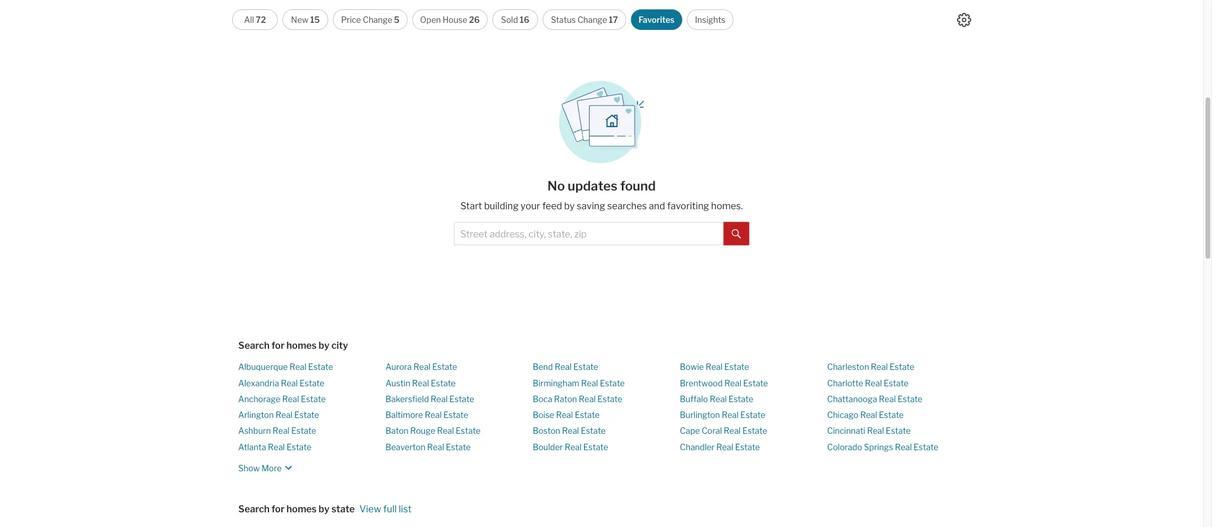 Task type: describe. For each thing, give the bounding box(es) containing it.
real for charleston real estate
[[871, 362, 888, 372]]

Open House radio
[[413, 9, 488, 30]]

new
[[291, 15, 309, 25]]

price change 5
[[341, 15, 400, 25]]

estate right springs
[[914, 442, 939, 452]]

real for buffalo real estate
[[710, 394, 727, 404]]

boise
[[533, 410, 555, 420]]

ashburn
[[238, 426, 271, 436]]

full
[[383, 503, 397, 515]]

beaverton real estate
[[386, 442, 471, 452]]

boca raton real estate
[[533, 394, 623, 404]]

favoriting
[[667, 200, 710, 212]]

real for baltimore real estate
[[425, 410, 442, 420]]

austin real estate link
[[386, 378, 456, 388]]

colorado springs real estate link
[[828, 442, 939, 452]]

estate for bakersfield real estate
[[450, 394, 475, 404]]

search for search for homes by state view full list
[[238, 503, 270, 515]]

estate for beaverton real estate
[[446, 442, 471, 452]]

chicago real estate link
[[828, 410, 904, 420]]

charleston real estate
[[828, 362, 915, 372]]

updates
[[568, 178, 618, 194]]

5
[[394, 15, 400, 25]]

all 72
[[244, 15, 266, 25]]

real for charlotte real estate
[[865, 378, 882, 388]]

option group containing all
[[232, 9, 734, 30]]

saving
[[577, 200, 606, 212]]

boston real estate link
[[533, 426, 606, 436]]

Sold radio
[[493, 9, 538, 30]]

new 15
[[291, 15, 320, 25]]

real for boise real estate
[[556, 410, 573, 420]]

change for 17
[[578, 15, 607, 25]]

aurora real estate
[[386, 362, 457, 372]]

cincinnati real estate
[[828, 426, 911, 436]]

start
[[461, 200, 482, 212]]

brentwood real estate link
[[680, 378, 768, 388]]

and
[[649, 200, 665, 212]]

real for anchorage real estate
[[282, 394, 299, 404]]

estate for charlotte real estate
[[884, 378, 909, 388]]

brentwood
[[680, 378, 723, 388]]

arlington real estate link
[[238, 410, 319, 420]]

real for aurora real estate
[[414, 362, 431, 372]]

16
[[520, 15, 530, 25]]

real for austin real estate
[[412, 378, 429, 388]]

for for search for homes by city
[[272, 340, 285, 351]]

baton rouge real estate
[[386, 426, 481, 436]]

real for boston real estate
[[562, 426, 579, 436]]

buffalo real estate
[[680, 394, 754, 404]]

chattanooga
[[828, 394, 878, 404]]

cincinnati real estate link
[[828, 426, 911, 436]]

albuquerque real estate
[[238, 362, 333, 372]]

arlington
[[238, 410, 274, 420]]

beaverton
[[386, 442, 426, 452]]

72
[[256, 15, 266, 25]]

boston
[[533, 426, 561, 436]]

estate for ashburn real estate
[[291, 426, 316, 436]]

real for bakersfield real estate
[[431, 394, 448, 404]]

your
[[521, 200, 541, 212]]

list
[[399, 503, 412, 515]]

atlanta
[[238, 442, 266, 452]]

estate down birmingham real estate
[[598, 394, 623, 404]]

chandler real estate
[[680, 442, 760, 452]]

homes for city
[[287, 340, 317, 351]]

real right springs
[[895, 442, 912, 452]]

estate for austin real estate
[[431, 378, 456, 388]]

real down burlington real estate
[[724, 426, 741, 436]]

state
[[332, 503, 355, 515]]

springs
[[864, 442, 894, 452]]

real for beaverton real estate
[[427, 442, 444, 452]]

estate up beaverton real estate "link"
[[456, 426, 481, 436]]

anchorage real estate
[[238, 394, 326, 404]]

real for arlington real estate
[[276, 410, 293, 420]]

real for boulder real estate
[[565, 442, 582, 452]]

Price Change radio
[[333, 9, 408, 30]]

Street address, city, state, zip search field
[[454, 222, 724, 245]]

alexandria real estate link
[[238, 378, 325, 388]]

real for cincinnati real estate
[[868, 426, 885, 436]]

homes.
[[712, 200, 743, 212]]

more
[[262, 464, 282, 474]]

estate for bowie real estate
[[725, 362, 750, 372]]

searches
[[608, 200, 647, 212]]

bend real estate link
[[533, 362, 599, 372]]

birmingham
[[533, 378, 580, 388]]

favorites
[[639, 15, 675, 25]]

bend
[[533, 362, 553, 372]]

chicago
[[828, 410, 859, 420]]

buffalo
[[680, 394, 708, 404]]

chandler real estate link
[[680, 442, 760, 452]]

estate for arlington real estate
[[294, 410, 319, 420]]

estate for baltimore real estate
[[444, 410, 469, 420]]

all
[[244, 15, 254, 25]]

baltimore real estate
[[386, 410, 469, 420]]

status
[[551, 15, 576, 25]]

real for atlanta real estate
[[268, 442, 285, 452]]

building
[[484, 200, 519, 212]]

estate for boulder real estate
[[584, 442, 609, 452]]

open
[[420, 15, 441, 25]]

boise real estate link
[[533, 410, 600, 420]]

real right rouge
[[437, 426, 454, 436]]

chandler
[[680, 442, 715, 452]]

chattanooga real estate link
[[828, 394, 923, 404]]

26
[[469, 15, 480, 25]]

estate for alexandria real estate
[[300, 378, 325, 388]]

real for brentwood real estate
[[725, 378, 742, 388]]

real for chattanooga real estate
[[879, 394, 896, 404]]

atlanta real estate
[[238, 442, 312, 452]]

rouge
[[410, 426, 436, 436]]

sold
[[501, 15, 518, 25]]

17
[[609, 15, 618, 25]]

coral
[[702, 426, 722, 436]]

All radio
[[232, 9, 278, 30]]

anchorage real estate link
[[238, 394, 326, 404]]



Task type: locate. For each thing, give the bounding box(es) containing it.
boulder real estate
[[533, 442, 609, 452]]

house
[[443, 15, 468, 25]]

search down show
[[238, 503, 270, 515]]

1 horizontal spatial change
[[578, 15, 607, 25]]

bowie
[[680, 362, 704, 372]]

homes left state at the bottom of the page
[[287, 503, 317, 515]]

baton
[[386, 426, 409, 436]]

charlotte real estate
[[828, 378, 909, 388]]

option group
[[232, 9, 734, 30]]

found
[[621, 178, 656, 194]]

estate for boston real estate
[[581, 426, 606, 436]]

view
[[360, 503, 381, 515]]

real up austin real estate link
[[414, 362, 431, 372]]

real up brentwood real estate
[[706, 362, 723, 372]]

feed
[[543, 200, 562, 212]]

for down more
[[272, 503, 285, 515]]

for for search for homes by state view full list
[[272, 503, 285, 515]]

estate up bakersfield real estate
[[431, 378, 456, 388]]

real for burlington real estate
[[722, 410, 739, 420]]

search up albuquerque
[[238, 340, 270, 351]]

homes
[[287, 340, 317, 351], [287, 503, 317, 515]]

bowie real estate
[[680, 362, 750, 372]]

real up charlotte real estate
[[871, 362, 888, 372]]

Status Change radio
[[543, 9, 627, 30]]

for
[[272, 340, 285, 351], [272, 503, 285, 515]]

by for city
[[319, 340, 330, 351]]

real for alexandria real estate
[[281, 378, 298, 388]]

boulder
[[533, 442, 563, 452]]

real down baton rouge real estate
[[427, 442, 444, 452]]

estate down boston real estate link
[[584, 442, 609, 452]]

atlanta real estate link
[[238, 442, 312, 452]]

real for chandler real estate
[[717, 442, 734, 452]]

birmingham real estate
[[533, 378, 625, 388]]

estate up the colorado springs real estate link
[[886, 426, 911, 436]]

open house 26
[[420, 15, 480, 25]]

by for state
[[319, 503, 330, 515]]

change inside status change option
[[578, 15, 607, 25]]

0 vertical spatial for
[[272, 340, 285, 351]]

2 vertical spatial by
[[319, 503, 330, 515]]

real down "aurora real estate"
[[412, 378, 429, 388]]

real down the alexandria real estate
[[282, 394, 299, 404]]

cape coral real estate
[[680, 426, 768, 436]]

cincinnati
[[828, 426, 866, 436]]

1 homes from the top
[[287, 340, 317, 351]]

estate for buffalo real estate
[[729, 394, 754, 404]]

charleston real estate link
[[828, 362, 915, 372]]

charlotte real estate link
[[828, 378, 909, 388]]

change inside price change option
[[363, 15, 393, 25]]

estate for chandler real estate
[[735, 442, 760, 452]]

alexandria real estate
[[238, 378, 325, 388]]

real for bend real estate
[[555, 362, 572, 372]]

boca
[[533, 394, 553, 404]]

austin real estate
[[386, 378, 456, 388]]

estate down anchorage real estate link
[[294, 410, 319, 420]]

start building your feed by saving searches and favoriting homes.
[[461, 200, 743, 212]]

brentwood real estate
[[680, 378, 768, 388]]

price
[[341, 15, 361, 25]]

by right feed
[[564, 200, 575, 212]]

cape coral real estate link
[[680, 426, 768, 436]]

anchorage
[[238, 394, 281, 404]]

1 vertical spatial for
[[272, 503, 285, 515]]

show more
[[238, 464, 282, 474]]

ashburn real estate link
[[238, 426, 316, 436]]

estate up baton rouge real estate link
[[444, 410, 469, 420]]

estate for atlanta real estate
[[287, 442, 312, 452]]

2 change from the left
[[578, 15, 607, 25]]

change for 5
[[363, 15, 393, 25]]

estate down ashburn real estate link
[[287, 442, 312, 452]]

real down the albuquerque real estate
[[281, 378, 298, 388]]

search for homes by state view full list
[[238, 503, 412, 515]]

1 vertical spatial by
[[319, 340, 330, 351]]

colorado springs real estate
[[828, 442, 939, 452]]

estate for birmingham real estate
[[600, 378, 625, 388]]

Insights radio
[[687, 9, 734, 30]]

birmingham real estate link
[[533, 378, 625, 388]]

0 vertical spatial homes
[[287, 340, 317, 351]]

estate for chicago real estate
[[879, 410, 904, 420]]

real down charlotte real estate
[[879, 394, 896, 404]]

no updates found
[[548, 178, 656, 194]]

by left state at the bottom of the page
[[319, 503, 330, 515]]

2 homes from the top
[[287, 503, 317, 515]]

Favorites radio
[[631, 9, 683, 30]]

estate up brentwood real estate link
[[725, 362, 750, 372]]

colorado
[[828, 442, 863, 452]]

buffalo real estate link
[[680, 394, 754, 404]]

bend real estate
[[533, 362, 599, 372]]

estate down cape coral real estate link
[[735, 442, 760, 452]]

search for search for homes by city
[[238, 340, 270, 351]]

boca raton real estate link
[[533, 394, 623, 404]]

estate down charlotte real estate
[[898, 394, 923, 404]]

real up cape coral real estate link
[[722, 410, 739, 420]]

real for albuquerque real estate
[[290, 362, 307, 372]]

sold 16
[[501, 15, 530, 25]]

search for homes by city
[[238, 340, 348, 351]]

estate down burlington real estate
[[743, 426, 768, 436]]

estate up "boca raton real estate"
[[600, 378, 625, 388]]

aurora real estate link
[[386, 362, 457, 372]]

baton rouge real estate link
[[386, 426, 481, 436]]

show
[[238, 464, 260, 474]]

by
[[564, 200, 575, 212], [319, 340, 330, 351], [319, 503, 330, 515]]

real up the cincinnati real estate link
[[861, 410, 878, 420]]

change
[[363, 15, 393, 25], [578, 15, 607, 25]]

estate up cape coral real estate link
[[741, 410, 766, 420]]

real down search for homes by city
[[290, 362, 307, 372]]

estate for cincinnati real estate
[[886, 426, 911, 436]]

2 search from the top
[[238, 503, 270, 515]]

no
[[548, 178, 565, 194]]

real for ashburn real estate
[[273, 426, 290, 436]]

change left 17
[[578, 15, 607, 25]]

1 change from the left
[[363, 15, 393, 25]]

ashburn real estate
[[238, 426, 316, 436]]

view full list link
[[360, 503, 412, 515]]

real down raton
[[556, 410, 573, 420]]

change left "5"
[[363, 15, 393, 25]]

estate up austin real estate link
[[432, 362, 457, 372]]

charleston
[[828, 362, 870, 372]]

bakersfield
[[386, 394, 429, 404]]

estate for chattanooga real estate
[[898, 394, 923, 404]]

real up baltimore real estate
[[431, 394, 448, 404]]

estate up boulder real estate
[[581, 426, 606, 436]]

estate for anchorage real estate
[[301, 394, 326, 404]]

bakersfield real estate
[[386, 394, 475, 404]]

estate down 'chattanooga real estate'
[[879, 410, 904, 420]]

aurora
[[386, 362, 412, 372]]

estate down arlington real estate
[[291, 426, 316, 436]]

estate up birmingham real estate
[[574, 362, 599, 372]]

estate up 'chattanooga real estate'
[[884, 378, 909, 388]]

arlington real estate
[[238, 410, 319, 420]]

real up boulder real estate
[[562, 426, 579, 436]]

real up boca raton real estate link
[[581, 378, 598, 388]]

New radio
[[283, 9, 328, 30]]

show more link
[[238, 457, 296, 475]]

by left city
[[319, 340, 330, 351]]

1 search from the top
[[238, 340, 270, 351]]

2 for from the top
[[272, 503, 285, 515]]

estate for brentwood real estate
[[744, 378, 768, 388]]

estate for charleston real estate
[[890, 362, 915, 372]]

beaverton real estate link
[[386, 442, 471, 452]]

estate down the alexandria real estate
[[301, 394, 326, 404]]

estate for albuquerque real estate
[[308, 362, 333, 372]]

chattanooga real estate
[[828, 394, 923, 404]]

0 vertical spatial by
[[564, 200, 575, 212]]

real down boston real estate link
[[565, 442, 582, 452]]

burlington
[[680, 410, 720, 420]]

bakersfield real estate link
[[386, 394, 475, 404]]

real for birmingham real estate
[[581, 378, 598, 388]]

0 vertical spatial search
[[238, 340, 270, 351]]

estate down boca raton real estate link
[[575, 410, 600, 420]]

insights
[[695, 15, 726, 25]]

real up springs
[[868, 426, 885, 436]]

1 vertical spatial homes
[[287, 503, 317, 515]]

15
[[310, 15, 320, 25]]

cape
[[680, 426, 700, 436]]

estate for boise real estate
[[575, 410, 600, 420]]

estate up charlotte real estate link
[[890, 362, 915, 372]]

raton
[[554, 394, 577, 404]]

1 for from the top
[[272, 340, 285, 351]]

estate down baton rouge real estate link
[[446, 442, 471, 452]]

estate for bend real estate
[[574, 362, 599, 372]]

real up chattanooga real estate link
[[865, 378, 882, 388]]

real down ashburn real estate link
[[268, 442, 285, 452]]

homes up the albuquerque real estate
[[287, 340, 317, 351]]

real down birmingham real estate
[[579, 394, 596, 404]]

1 vertical spatial search
[[238, 503, 270, 515]]

bowie real estate link
[[680, 362, 750, 372]]

real for bowie real estate
[[706, 362, 723, 372]]

city
[[332, 340, 348, 351]]

real up baton rouge real estate
[[425, 410, 442, 420]]

0 horizontal spatial change
[[363, 15, 393, 25]]

estate down city
[[308, 362, 333, 372]]

real up burlington real estate
[[710, 394, 727, 404]]

albuquerque
[[238, 362, 288, 372]]

real up birmingham on the left
[[555, 362, 572, 372]]

real down anchorage real estate link
[[276, 410, 293, 420]]

estate up the buffalo real estate
[[744, 378, 768, 388]]

baltimore real estate link
[[386, 410, 469, 420]]

estate down the albuquerque real estate
[[300, 378, 325, 388]]

real up the buffalo real estate
[[725, 378, 742, 388]]

estate up baltimore real estate
[[450, 394, 475, 404]]

real down cape coral real estate link
[[717, 442, 734, 452]]

real down arlington real estate
[[273, 426, 290, 436]]

alexandria
[[238, 378, 279, 388]]

for up the albuquerque real estate
[[272, 340, 285, 351]]

estate for burlington real estate
[[741, 410, 766, 420]]

austin
[[386, 378, 411, 388]]

real for chicago real estate
[[861, 410, 878, 420]]

estate down brentwood real estate link
[[729, 394, 754, 404]]

submit search image
[[732, 229, 742, 239]]

homes for state
[[287, 503, 317, 515]]

estate for aurora real estate
[[432, 362, 457, 372]]

burlington real estate
[[680, 410, 766, 420]]

chicago real estate
[[828, 410, 904, 420]]



Task type: vqa. For each thing, say whether or not it's contained in the screenshot.
Georgia
no



